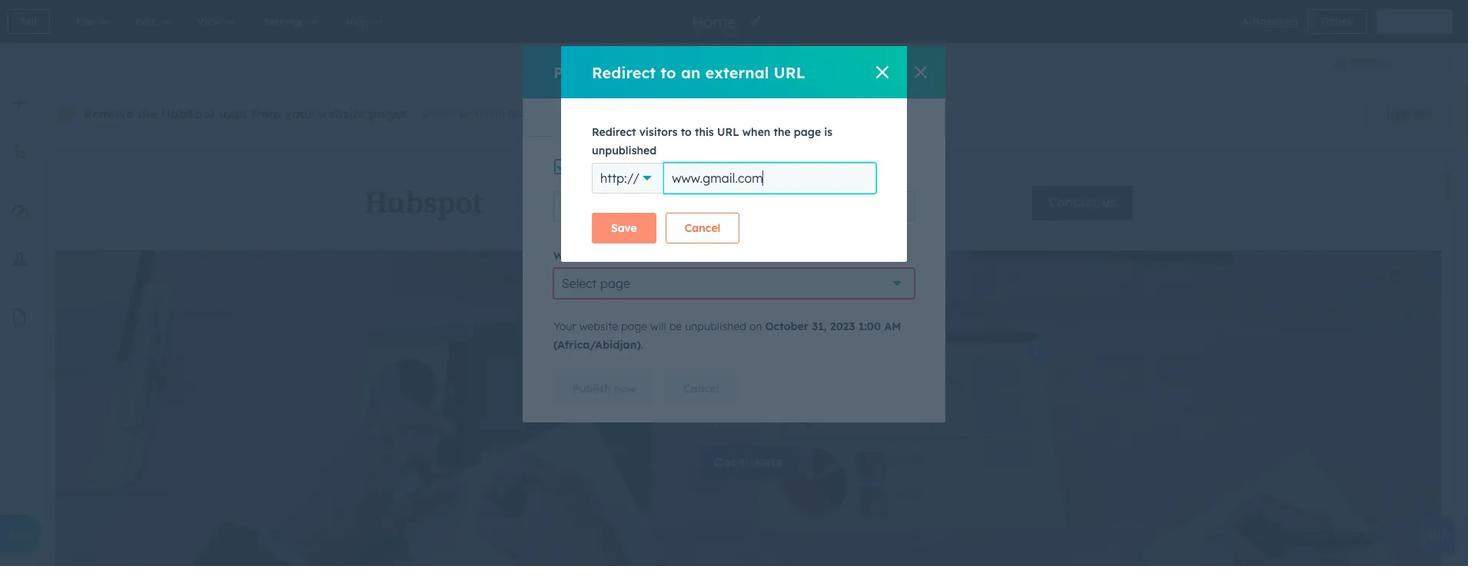 Task type: vqa. For each thing, say whether or not it's contained in the screenshot.
Forms OPTION in the right of the page
no



Task type: describe. For each thing, give the bounding box(es) containing it.
exit
[[21, 15, 37, 27]]

schedule for schedule publish
[[586, 111, 632, 125]]

upgrade link
[[1367, 98, 1452, 129]]

is inside redirect visitors to this url when the page is unpublished
[[824, 125, 833, 139]]

remove the hubspot logo from your website pages.
[[84, 106, 410, 121]]

crm
[[577, 106, 600, 120]]

schedule publish navigation
[[523, 98, 945, 137]]

schedule unpublish
[[578, 160, 690, 175]]

autosaved
[[1241, 15, 1298, 28]]

upgrade
[[1386, 107, 1433, 121]]

starter.
[[632, 106, 669, 120]]

page up .
[[621, 320, 647, 334]]

settings button
[[1328, 49, 1398, 75]]

your
[[285, 106, 314, 121]]

0 vertical spatial the
[[137, 106, 157, 121]]

am
[[884, 320, 901, 334]]

publish
[[573, 382, 611, 396]]

0 horizontal spatial to
[[660, 63, 676, 82]]

page inside popup button
[[600, 276, 630, 291]]

with
[[553, 106, 574, 120]]

cancel for save
[[685, 221, 720, 235]]

to inside publishing options 'dialog'
[[785, 249, 796, 263]]

logo
[[219, 106, 247, 121]]

page up select page
[[587, 249, 614, 263]]

will
[[650, 320, 666, 334]]

31,
[[812, 320, 827, 334]]

select page
[[562, 276, 630, 291]]

schedule publish button
[[523, 99, 734, 136]]

options
[[638, 63, 696, 82]]

on
[[749, 320, 762, 334]]

group up schedule publish navigation
[[700, 49, 761, 75]]

url for this
[[717, 125, 739, 139]]

MM/DD/YYYY text field
[[553, 191, 722, 222]]

autosaved button
[[1241, 12, 1298, 31]]

beta
[[8, 527, 32, 541]]

from
[[251, 106, 281, 121]]

hubspot
[[161, 106, 215, 121]]

preview
[[1320, 15, 1354, 27]]

help link
[[1416, 515, 1456, 554]]

october 31, 2023 1:00 am (africa/abidjan)
[[553, 320, 901, 352]]

premium
[[460, 106, 505, 120]]

http:// button
[[592, 163, 665, 194]]

your website page will be unpublished on
[[553, 320, 765, 334]]

close image inside redirect to an external url dialog
[[876, 66, 889, 78]]

redirect to an external url dialog
[[561, 46, 907, 262]]

www.hubspot.com text field
[[664, 163, 876, 194]]

schedule for schedule unpublish
[[578, 160, 630, 175]]

close image inside publishing options 'dialog'
[[915, 66, 927, 78]]

beta button
[[0, 515, 39, 553]]

redirect for redirect to an external url
[[592, 63, 656, 82]]



Task type: locate. For each thing, give the bounding box(es) containing it.
1 vertical spatial unpublished
[[685, 320, 746, 334]]

when
[[553, 249, 584, 263]]

schedule inside button
[[586, 111, 632, 125]]

schedule left starter.
[[586, 111, 632, 125]]

1 horizontal spatial the
[[774, 125, 791, 139]]

None field
[[691, 11, 741, 32]]

save
[[611, 221, 637, 235]]

1 horizontal spatial visitors
[[744, 249, 782, 263]]

publishing options dialog
[[523, 46, 945, 423]]

is right when
[[824, 125, 833, 139]]

unlock premium features with crm suite starter.
[[422, 106, 669, 120]]

website right your
[[317, 106, 365, 121]]

unpublished inside redirect visitors to this url when the page is unpublished
[[592, 144, 657, 158]]

1 redirect from the top
[[592, 63, 656, 82]]

the
[[137, 106, 157, 121], [774, 125, 791, 139]]

unpublished
[[592, 144, 657, 158], [685, 320, 746, 334]]

0 horizontal spatial visitors
[[639, 125, 678, 139]]

cancel for publish now
[[683, 382, 719, 396]]

1 horizontal spatial close image
[[915, 66, 927, 78]]

(africa/abidjan)
[[553, 338, 641, 352]]

1 horizontal spatial is
[[824, 125, 833, 139]]

remove
[[84, 106, 133, 121]]

this
[[695, 125, 714, 139]]

0 vertical spatial to
[[660, 63, 676, 82]]

0 horizontal spatial website
[[317, 106, 365, 121]]

0 vertical spatial cancel button
[[665, 213, 740, 244]]

unpublished,
[[629, 249, 696, 263]]

visitors
[[639, 125, 678, 139], [744, 249, 782, 263]]

1:00
[[858, 320, 881, 334]]

save button
[[592, 213, 656, 244]]

0 horizontal spatial is
[[617, 249, 625, 263]]

redirect up suite
[[592, 63, 656, 82]]

0 vertical spatial cancel
[[685, 221, 720, 235]]

.
[[641, 338, 643, 352]]

page right when
[[794, 125, 821, 139]]

redirect for redirect visitors to this url when the page is unpublished
[[592, 125, 636, 139]]

october
[[765, 320, 809, 334]]

url right this
[[717, 125, 739, 139]]

publish
[[635, 111, 671, 125]]

settings
[[1350, 55, 1391, 69]]

to inside redirect visitors to this url when the page is unpublished
[[681, 125, 692, 139]]

0 vertical spatial redirect
[[592, 63, 656, 82]]

url for external
[[774, 63, 805, 82]]

unpublished right be
[[685, 320, 746, 334]]

0 horizontal spatial url
[[717, 125, 739, 139]]

1 vertical spatial the
[[774, 125, 791, 139]]

select page button
[[553, 268, 915, 299]]

2 vertical spatial to
[[785, 249, 796, 263]]

external
[[705, 63, 769, 82]]

unpublish
[[634, 160, 690, 175]]

0 vertical spatial website
[[317, 106, 365, 121]]

the right when
[[774, 125, 791, 139]]

url inside redirect visitors to this url when the page is unpublished
[[717, 125, 739, 139]]

the right remove
[[137, 106, 157, 121]]

0 vertical spatial visitors
[[639, 125, 678, 139]]

redirect
[[592, 63, 656, 82], [592, 125, 636, 139]]

exit link
[[8, 9, 50, 34]]

visitors inside publishing options 'dialog'
[[744, 249, 782, 263]]

group
[[1376, 9, 1453, 34], [700, 49, 761, 75], [1404, 49, 1453, 75]]

publishing options
[[553, 63, 696, 82]]

schedule publish
[[586, 111, 671, 125]]

url
[[774, 63, 805, 82], [717, 125, 739, 139]]

is down the save button
[[617, 249, 625, 263]]

unpublished up schedule unpublish
[[592, 144, 657, 158]]

0 vertical spatial schedule
[[586, 111, 632, 125]]

1 horizontal spatial to
[[681, 125, 692, 139]]

cancel
[[685, 221, 720, 235], [683, 382, 719, 396]]

0 vertical spatial url
[[774, 63, 805, 82]]

redirect to an external url
[[592, 63, 805, 82]]

unlock
[[422, 106, 457, 120]]

an
[[681, 63, 700, 82]]

1 horizontal spatial url
[[774, 63, 805, 82]]

cancel inside publishing options 'dialog'
[[683, 382, 719, 396]]

1 vertical spatial to
[[681, 125, 692, 139]]

page
[[794, 125, 821, 139], [587, 249, 614, 263], [600, 276, 630, 291], [621, 320, 647, 334]]

preview button
[[1307, 9, 1367, 34]]

group up settings
[[1376, 9, 1453, 34]]

0 horizontal spatial close image
[[876, 66, 889, 78]]

is
[[824, 125, 833, 139], [617, 249, 625, 263]]

website
[[317, 106, 365, 121], [579, 320, 618, 334]]

redirect inside redirect visitors to this url when the page is unpublished
[[592, 125, 636, 139]]

cancel button for save
[[665, 213, 740, 244]]

2 horizontal spatial to
[[785, 249, 796, 263]]

1 horizontal spatial website
[[579, 320, 618, 334]]

cancel button for publish now
[[664, 374, 739, 404]]

help
[[1424, 528, 1448, 542]]

is inside 'dialog'
[[617, 249, 625, 263]]

when page is unpublished, redirect visitors to
[[553, 249, 796, 263]]

the inside redirect visitors to this url when the page is unpublished
[[774, 125, 791, 139]]

to up select page popup button
[[785, 249, 796, 263]]

schedule up mm/dd/yyyy text field
[[578, 160, 630, 175]]

redirect visitors to this url when the page is unpublished
[[592, 125, 833, 158]]

publish now button
[[553, 374, 655, 404]]

website up (africa/abidjan)
[[579, 320, 618, 334]]

1 vertical spatial redirect
[[592, 125, 636, 139]]

publishing
[[553, 63, 634, 82]]

1 close image from the left
[[876, 66, 889, 78]]

cancel inside redirect to an external url dialog
[[685, 221, 720, 235]]

website inside publishing options 'dialog'
[[579, 320, 618, 334]]

publish now
[[573, 382, 636, 396]]

schedule
[[586, 111, 632, 125], [578, 160, 630, 175]]

unpublished inside publishing options 'dialog'
[[685, 320, 746, 334]]

visitors up select page popup button
[[744, 249, 782, 263]]

cancel up redirect
[[685, 221, 720, 235]]

0 vertical spatial unpublished
[[592, 144, 657, 158]]

1 vertical spatial url
[[717, 125, 739, 139]]

1 vertical spatial website
[[579, 320, 618, 334]]

page right select
[[600, 276, 630, 291]]

features
[[508, 106, 550, 120]]

cancel down october 31, 2023 1:00 am (africa/abidjan)
[[683, 382, 719, 396]]

pages.
[[369, 106, 410, 121]]

page inside redirect visitors to this url when the page is unpublished
[[794, 125, 821, 139]]

1 horizontal spatial unpublished
[[685, 320, 746, 334]]

to
[[660, 63, 676, 82], [681, 125, 692, 139], [785, 249, 796, 263]]

2 close image from the left
[[915, 66, 927, 78]]

2023
[[830, 320, 855, 334]]

2 redirect from the top
[[592, 125, 636, 139]]

cancel button down october 31, 2023 1:00 am (africa/abidjan)
[[664, 374, 739, 404]]

when
[[742, 125, 770, 139]]

1 vertical spatial is
[[617, 249, 625, 263]]

to left this
[[681, 125, 692, 139]]

0 horizontal spatial unpublished
[[592, 144, 657, 158]]

0 horizontal spatial the
[[137, 106, 157, 121]]

cancel button up redirect
[[665, 213, 740, 244]]

group up upgrade
[[1404, 49, 1453, 75]]

close image
[[876, 66, 889, 78], [915, 66, 927, 78]]

0 vertical spatial is
[[824, 125, 833, 139]]

url right the "external"
[[774, 63, 805, 82]]

be
[[669, 320, 682, 334]]

redirect down suite
[[592, 125, 636, 139]]

1 vertical spatial cancel
[[683, 382, 719, 396]]

suite
[[603, 106, 629, 120]]

redirect
[[699, 249, 741, 263]]

1 vertical spatial visitors
[[744, 249, 782, 263]]

your
[[553, 320, 576, 334]]

visitors inside redirect visitors to this url when the page is unpublished
[[639, 125, 678, 139]]

1 vertical spatial schedule
[[578, 160, 630, 175]]

to left an
[[660, 63, 676, 82]]

cancel button
[[665, 213, 740, 244], [664, 374, 739, 404]]

http://
[[600, 171, 640, 186]]

visitors down publish
[[639, 125, 678, 139]]

select
[[562, 276, 597, 291]]

HH:MM text field
[[746, 191, 915, 222]]

1 vertical spatial cancel button
[[664, 374, 739, 404]]

now
[[614, 382, 636, 396]]



